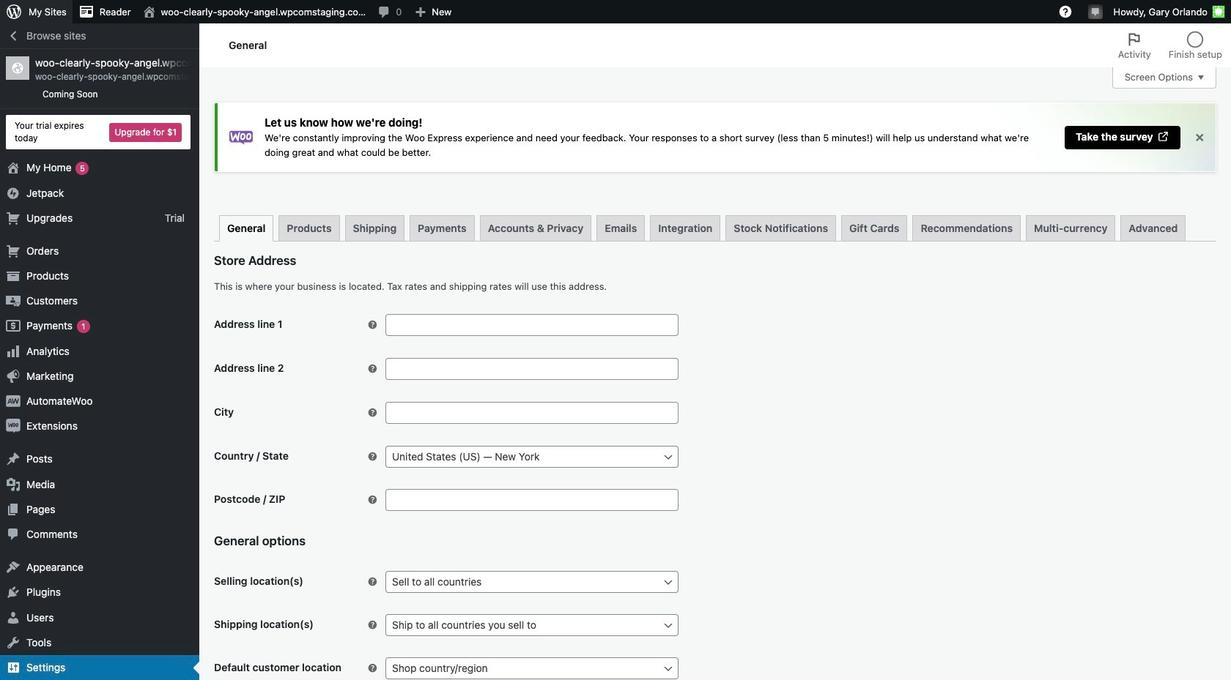 Task type: describe. For each thing, give the bounding box(es) containing it.
choose which countries you want to ship to, or choose to ship to all locations you sell to. image
[[367, 620, 378, 632]]

toolbar navigation
[[0, 0, 1231, 26]]

the street address for your business location. image
[[367, 320, 378, 332]]

take the survey image
[[1158, 130, 1170, 143]]

an additional, optional address line for your business location. image
[[367, 364, 378, 376]]

the country and state or province, if any, in which your business is located. image
[[367, 452, 378, 464]]

this option lets you limit which countries you are willing to sell to. image
[[367, 577, 378, 589]]



Task type: vqa. For each thing, say whether or not it's contained in the screenshot.
This option determines a customers default location. The MaxMind GeoLite Database will be periodically downloaded to your wp-content directory if using geolocation. Icon
yes



Task type: locate. For each thing, give the bounding box(es) containing it.
None text field
[[386, 315, 679, 337], [386, 359, 679, 381], [386, 403, 679, 425], [386, 573, 678, 593], [386, 616, 678, 636], [386, 315, 679, 337], [386, 359, 679, 381], [386, 403, 679, 425], [386, 573, 678, 593], [386, 616, 678, 636]]

the postal code, if any, in which your business is located. image
[[367, 495, 378, 507]]

None field
[[386, 447, 679, 469], [386, 572, 679, 594], [386, 615, 679, 637], [386, 658, 679, 680], [386, 447, 679, 469], [386, 572, 679, 594], [386, 615, 679, 637], [386, 658, 679, 680]]

this option determines a customers default location. the maxmind geolite database will be periodically downloaded to your wp-content directory if using geolocation. image
[[367, 664, 378, 675]]

the city in which your business is located. image
[[367, 408, 378, 420]]

None text field
[[386, 447, 678, 468], [386, 490, 679, 512], [386, 659, 678, 680], [386, 447, 678, 468], [386, 490, 679, 512], [386, 659, 678, 680]]

tab list
[[1110, 23, 1231, 67]]

notification image
[[1090, 5, 1101, 17]]

main menu navigation
[[0, 23, 199, 681]]



